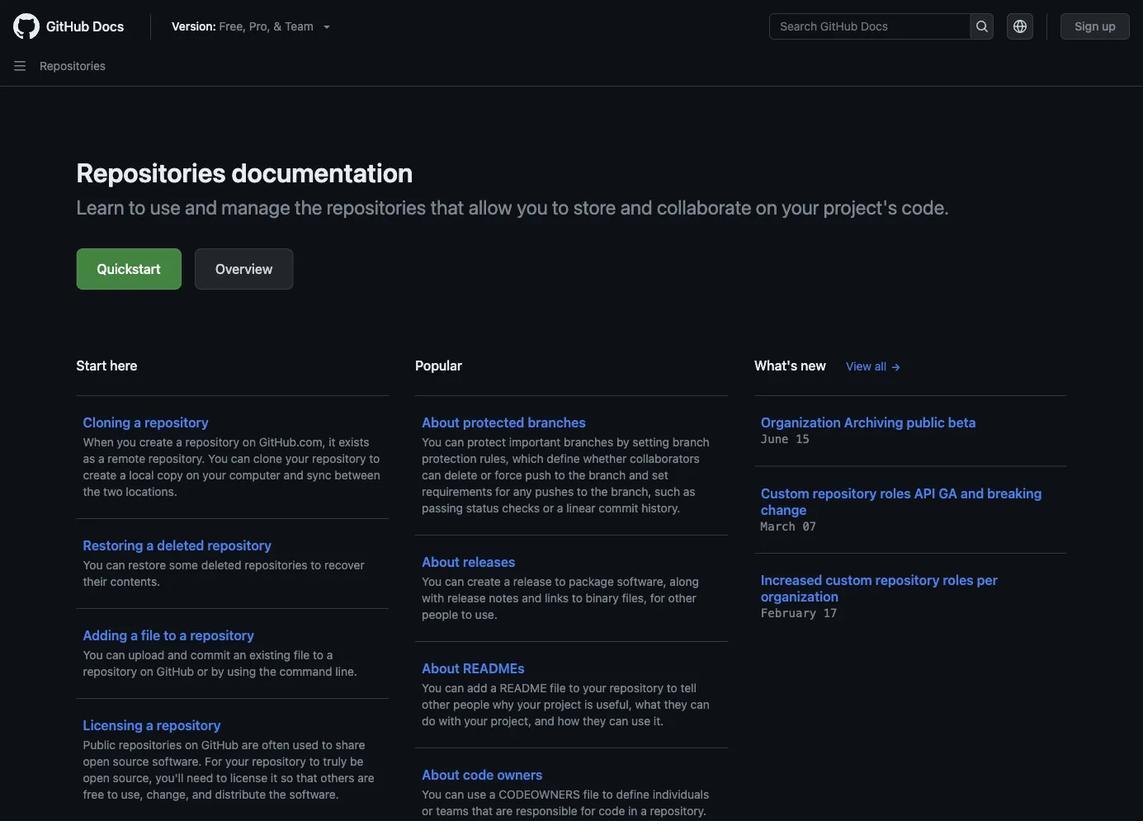 Task type: vqa. For each thing, say whether or not it's contained in the screenshot.
the topmost RELEASE
yes



Task type: describe. For each thing, give the bounding box(es) containing it.
you inside repositories documentation learn to use and manage the repositories that allow you to store and collaborate on your project's code.
[[517, 196, 548, 219]]

truly
[[323, 755, 347, 769]]

view all
[[846, 360, 887, 373]]

open sidebar image
[[13, 59, 26, 73]]

used
[[293, 739, 319, 752]]

license
[[230, 772, 268, 785]]

github inside licensing a repository public repositories on github are often used to share open source software. for your repository to truly be open source, you'll need to license it so that others are free to use, change, and distribute the software.
[[201, 739, 239, 752]]

push
[[525, 469, 552, 482]]

repository. inside about code owners you can use a codeowners file to define individuals or teams that are responsible for code in a repository.
[[650, 805, 707, 818]]

custom repository roles api ga and breaking change march 07
[[761, 486, 1042, 533]]

commit inside adding a file to a repository you can upload and commit an existing file to a repository on github or by using the command line.
[[191, 649, 230, 662]]

can inside cloning a repository when you create a repository on github.com, it exists as a remote repository. you can clone your repository to create a local copy on your computer and sync between the two locations.
[[231, 452, 250, 466]]

as inside cloning a repository when you create a repository on github.com, it exists as a remote repository. you can clone your repository to create a local copy on your computer and sync between the two locations.
[[83, 452, 95, 466]]

increased custom repository roles per organization february 17
[[761, 573, 998, 621]]

do
[[422, 715, 436, 728]]

so
[[281, 772, 293, 785]]

documentation
[[232, 157, 413, 188]]

can inside restoring a deleted repository you can restore some deleted repositories to recover their contents.
[[106, 559, 125, 572]]

organization
[[761, 589, 839, 605]]

you inside cloning a repository when you create a repository on github.com, it exists as a remote repository. you can clone your repository to create a local copy on your computer and sync between the two locations.
[[208, 452, 228, 466]]

repository up copy
[[145, 415, 209, 431]]

repository up computer
[[186, 436, 240, 449]]

none search field inside main banner
[[770, 13, 994, 40]]

to up project
[[569, 682, 580, 695]]

people inside about releases you can create a release to package software, along with release notes and links to binary files, for other people to use.
[[422, 608, 458, 622]]

view all link
[[846, 358, 902, 375]]

are inside about code owners you can use a codeowners file to define individuals or teams that are responsible for code in a repository.
[[496, 805, 513, 818]]

links
[[545, 592, 569, 605]]

about for about code owners
[[422, 768, 460, 783]]

github inside main banner
[[46, 19, 89, 34]]

an
[[234, 649, 246, 662]]

and inside licensing a repository public repositories on github are often used to share open source software. for your repository to truly be open source, you'll need to license it so that others are free to use, change, and distribute the software.
[[192, 788, 212, 802]]

responsible
[[516, 805, 578, 818]]

adding a file to a repository you can upload and commit an existing file to a repository on github or by using the command line.
[[83, 628, 357, 679]]

june
[[761, 433, 789, 446]]

your inside repositories documentation learn to use and manage the repositories that allow you to store and collaborate on your project's code.
[[782, 196, 820, 219]]

per
[[977, 573, 998, 588]]

07
[[803, 520, 817, 533]]

store
[[574, 196, 616, 219]]

project,
[[491, 715, 532, 728]]

to left tell
[[667, 682, 678, 695]]

a inside about readmes you can add a readme file to your repository to tell other people why your project is useful, what they can do with your project, and how they can use it.
[[491, 682, 497, 695]]

the inside repositories documentation learn to use and manage the repositories that allow you to store and collaborate on your project's code.
[[295, 196, 322, 219]]

status
[[466, 502, 499, 515]]

all
[[875, 360, 887, 373]]

february
[[761, 607, 817, 621]]

2 open from the top
[[83, 772, 110, 785]]

custom
[[761, 486, 810, 501]]

you inside about code owners you can use a codeowners file to define individuals or teams that are responsible for code in a repository.
[[422, 788, 442, 802]]

using
[[227, 665, 256, 679]]

about for about readmes
[[422, 661, 460, 677]]

readme
[[500, 682, 547, 695]]

useful,
[[597, 698, 632, 712]]

0 horizontal spatial code
[[463, 768, 494, 783]]

and inside custom repository roles api ga and breaking change march 07
[[961, 486, 984, 501]]

readmes
[[463, 661, 525, 677]]

file up command
[[294, 649, 310, 662]]

it inside cloning a repository when you create a repository on github.com, it exists as a remote repository. you can clone your repository to create a local copy on your computer and sync between the two locations.
[[329, 436, 336, 449]]

about protected branches you can protect important branches by setting branch protection rules, which define whether collaborators can delete or force push to the branch and set requirements for any pushes to the branch, such as passing status checks or a linear commit history.
[[422, 415, 710, 515]]

your down readme
[[517, 698, 541, 712]]

any
[[514, 485, 532, 499]]

use,
[[121, 788, 143, 802]]

docs
[[93, 19, 124, 34]]

contents.
[[110, 575, 160, 589]]

your up is
[[583, 682, 607, 695]]

1 horizontal spatial code
[[599, 805, 625, 818]]

repositories documentation learn to use and manage the repositories that allow you to store and collaborate on your project's code.
[[76, 157, 949, 219]]

a inside licensing a repository public repositories on github are often used to share open source software. for your repository to truly be open source, you'll need to license it so that others are free to use, change, and distribute the software.
[[146, 718, 153, 734]]

collaborate
[[657, 196, 752, 219]]

repository inside about readmes you can add a readme file to your repository to tell other people why your project is useful, what they can do with your project, and how they can use it.
[[610, 682, 664, 695]]

add
[[467, 682, 488, 695]]

and inside about protected branches you can protect important branches by setting branch protection rules, which define whether collaborators can delete or force push to the branch and set requirements for any pushes to the branch, such as passing status checks or a linear commit history.
[[629, 469, 649, 482]]

to right learn in the left of the page
[[129, 196, 146, 219]]

individuals
[[653, 788, 709, 802]]

repositories inside repositories documentation learn to use and manage the repositories that allow you to store and collaborate on your project's code.
[[327, 196, 426, 219]]

change
[[761, 502, 807, 518]]

a up upload
[[131, 628, 138, 644]]

file inside about code owners you can use a codeowners file to define individuals or teams that are responsible for code in a repository.
[[583, 788, 600, 802]]

a up command
[[327, 649, 333, 662]]

learn
[[76, 196, 124, 219]]

create inside about releases you can create a release to package software, along with release notes and links to binary files, for other people to use.
[[467, 575, 501, 589]]

local
[[129, 469, 154, 482]]

clone
[[253, 452, 282, 466]]

sign up
[[1075, 19, 1116, 33]]

0 vertical spatial deleted
[[157, 538, 204, 554]]

a up copy
[[176, 436, 182, 449]]

&
[[274, 19, 282, 33]]

select language: current language is english image
[[1014, 20, 1027, 33]]

as inside about protected branches you can protect important branches by setting branch protection rules, which define whether collaborators can delete or force push to the branch and set requirements for any pushes to the branch, such as passing status checks or a linear commit history.
[[684, 485, 696, 499]]

can inside adding a file to a repository you can upload and commit an existing file to a repository on github or by using the command line.
[[106, 649, 125, 662]]

repository down exists
[[312, 452, 366, 466]]

which
[[513, 452, 544, 466]]

the inside licensing a repository public repositories on github are often used to share open source software. for your repository to truly be open source, you'll need to license it so that others are free to use, change, and distribute the software.
[[269, 788, 286, 802]]

recover
[[325, 559, 365, 572]]

it.
[[654, 715, 664, 728]]

popular
[[415, 358, 462, 374]]

version: free, pro, & team
[[172, 19, 314, 33]]

1 horizontal spatial software.
[[289, 788, 339, 802]]

a inside about releases you can create a release to package software, along with release notes and links to binary files, for other people to use.
[[504, 575, 510, 589]]

repository up an
[[190, 628, 254, 644]]

a right in
[[641, 805, 647, 818]]

to up the truly
[[322, 739, 333, 752]]

17
[[824, 607, 838, 621]]

about for about releases
[[422, 554, 460, 570]]

start
[[76, 358, 107, 374]]

can left add
[[445, 682, 464, 695]]

repository inside increased custom repository roles per organization february 17
[[876, 573, 940, 588]]

repositories link
[[40, 59, 106, 73]]

share
[[336, 739, 365, 752]]

tell
[[681, 682, 697, 695]]

about code owners you can use a codeowners file to define individuals or teams that are responsible for code in a repository.
[[422, 768, 709, 818]]

the up "pushes"
[[569, 469, 586, 482]]

in
[[628, 805, 638, 818]]

restoring a deleted repository you can restore some deleted repositories to recover their contents.
[[83, 538, 365, 589]]

github inside adding a file to a repository you can upload and commit an existing file to a repository on github or by using the command line.
[[157, 665, 194, 679]]

can down tell
[[691, 698, 710, 712]]

the inside adding a file to a repository you can upload and commit an existing file to a repository on github or by using the command line.
[[259, 665, 276, 679]]

passing
[[422, 502, 463, 515]]

that inside licensing a repository public repositories on github are often used to share open source software. for your repository to truly be open source, you'll need to license it so that others are free to use, change, and distribute the software.
[[296, 772, 318, 785]]

other inside about releases you can create a release to package software, along with release notes and links to binary files, for other people to use.
[[669, 592, 697, 605]]

or inside about code owners you can use a codeowners file to define individuals or teams that are responsible for code in a repository.
[[422, 805, 433, 818]]

history.
[[642, 502, 681, 515]]

to down 'for'
[[216, 772, 227, 785]]

to down used
[[309, 755, 320, 769]]

the up linear
[[591, 485, 608, 499]]

0 vertical spatial release
[[514, 575, 552, 589]]

a right "cloning"
[[134, 415, 141, 431]]

can up protection
[[445, 436, 464, 449]]

your down the github.com,
[[286, 452, 309, 466]]

1 horizontal spatial are
[[358, 772, 375, 785]]

view
[[846, 360, 872, 373]]

to up "pushes"
[[555, 469, 565, 482]]

and left manage
[[185, 196, 217, 219]]

a down the some
[[180, 628, 187, 644]]

package
[[569, 575, 614, 589]]

source,
[[113, 772, 152, 785]]

the inside cloning a repository when you create a repository on github.com, it exists as a remote repository. you can clone your repository to create a local copy on your computer and sync between the two locations.
[[83, 485, 100, 499]]

you inside about releases you can create a release to package software, along with release notes and links to binary files, for other people to use.
[[422, 575, 442, 589]]

ga
[[939, 486, 958, 501]]

restoring
[[83, 538, 143, 554]]

define inside about code owners you can use a codeowners file to define individuals or teams that are responsible for code in a repository.
[[616, 788, 650, 802]]

Search GitHub Docs search field
[[771, 14, 971, 39]]

or down rules,
[[481, 469, 492, 482]]

existing
[[250, 649, 291, 662]]

requirements
[[422, 485, 492, 499]]

to left use.
[[462, 608, 472, 622]]

a left codeowners
[[490, 788, 496, 802]]

code.
[[902, 196, 949, 219]]

on inside licensing a repository public repositories on github are often used to share open source software. for your repository to truly be open source, you'll need to license it so that others are free to use, change, and distribute the software.
[[185, 739, 198, 752]]

to right links
[[572, 592, 583, 605]]

custom
[[826, 573, 873, 588]]

can inside about code owners you can use a codeowners file to define individuals or teams that are responsible for code in a repository.
[[445, 788, 464, 802]]

a down remote
[[120, 469, 126, 482]]

can down protection
[[422, 469, 441, 482]]

for inside about code owners you can use a codeowners file to define individuals or teams that are responsible for code in a repository.
[[581, 805, 596, 818]]

overview link
[[195, 249, 293, 290]]

beta
[[949, 415, 977, 431]]

you inside about protected branches you can protect important branches by setting branch protection rules, which define whether collaborators can delete or force push to the branch and set requirements for any pushes to the branch, such as passing status checks or a linear commit history.
[[422, 436, 442, 449]]

roles inside custom repository roles api ga and breaking change march 07
[[881, 486, 911, 501]]

such
[[655, 485, 680, 499]]

other inside about readmes you can add a readme file to your repository to tell other people why your project is useful, what they can do with your project, and how they can use it.
[[422, 698, 450, 712]]

setting
[[633, 436, 670, 449]]

1 horizontal spatial branch
[[673, 436, 710, 449]]

can down "useful,"
[[609, 715, 629, 728]]

about for about protected branches
[[422, 415, 460, 431]]

branch,
[[611, 485, 652, 499]]

to up links
[[555, 575, 566, 589]]

on right copy
[[186, 469, 200, 482]]

to up upload
[[164, 628, 176, 644]]

or down "pushes"
[[543, 502, 554, 515]]

to up command
[[313, 649, 324, 662]]

with inside about readmes you can add a readme file to your repository to tell other people why your project is useful, what they can do with your project, and how they can use it.
[[439, 715, 461, 728]]

can inside about releases you can create a release to package software, along with release notes and links to binary files, for other people to use.
[[445, 575, 464, 589]]

on up clone
[[243, 436, 256, 449]]

repositories for repositories documentation learn to use and manage the repositories that allow you to store and collaborate on your project's code.
[[76, 157, 226, 188]]



Task type: locate. For each thing, give the bounding box(es) containing it.
create up remote
[[139, 436, 173, 449]]

adding
[[83, 628, 127, 644]]

1 vertical spatial branches
[[564, 436, 614, 449]]

and inside adding a file to a repository you can upload and commit an existing file to a repository on github or by using the command line.
[[168, 649, 188, 662]]

you up remote
[[117, 436, 136, 449]]

with left the notes
[[422, 592, 444, 605]]

1 horizontal spatial as
[[684, 485, 696, 499]]

pushes
[[535, 485, 574, 499]]

0 vertical spatial by
[[617, 436, 630, 449]]

1 horizontal spatial create
[[139, 436, 173, 449]]

people inside about readmes you can add a readme file to your repository to tell other people why your project is useful, what they can do with your project, and how they can use it.
[[453, 698, 490, 712]]

it left so on the left of page
[[271, 772, 278, 785]]

0 horizontal spatial you
[[117, 436, 136, 449]]

it
[[329, 436, 336, 449], [271, 772, 278, 785]]

are down be
[[358, 772, 375, 785]]

it left exists
[[329, 436, 336, 449]]

1 vertical spatial software.
[[289, 788, 339, 802]]

software. up 'you'll'
[[152, 755, 202, 769]]

github up 'for'
[[201, 739, 239, 752]]

or inside adding a file to a repository you can upload and commit an existing file to a repository on github or by using the command line.
[[197, 665, 208, 679]]

whether
[[583, 452, 627, 466]]

and left how
[[535, 715, 555, 728]]

file up project
[[550, 682, 566, 695]]

0 vertical spatial code
[[463, 768, 494, 783]]

0 vertical spatial are
[[242, 739, 259, 752]]

1 vertical spatial people
[[453, 698, 490, 712]]

for inside about protected branches you can protect important branches by setting branch protection rules, which define whether collaborators can delete or force push to the branch and set requirements for any pushes to the branch, such as passing status checks or a linear commit history.
[[496, 485, 510, 499]]

2 vertical spatial repositories
[[119, 739, 182, 752]]

cloning a repository when you create a repository on github.com, it exists as a remote repository. you can clone your repository to create a local copy on your computer and sync between the two locations.
[[83, 415, 380, 499]]

march 07 element
[[761, 520, 817, 533]]

open up free
[[83, 772, 110, 785]]

0 vertical spatial define
[[547, 452, 580, 466]]

by inside adding a file to a repository you can upload and commit an existing file to a repository on github or by using the command line.
[[211, 665, 224, 679]]

github.com,
[[259, 436, 326, 449]]

2 horizontal spatial for
[[651, 592, 665, 605]]

to up linear
[[577, 485, 588, 499]]

0 horizontal spatial it
[[271, 772, 278, 785]]

about inside about code owners you can use a codeowners file to define individuals or teams that are responsible for code in a repository.
[[422, 768, 460, 783]]

sign up link
[[1061, 13, 1130, 40]]

1 open from the top
[[83, 755, 110, 769]]

to inside about code owners you can use a codeowners file to define individuals or teams that are responsible for code in a repository.
[[603, 788, 613, 802]]

commit left an
[[191, 649, 230, 662]]

other
[[669, 592, 697, 605], [422, 698, 450, 712]]

by left 'using' at the bottom left of page
[[211, 665, 224, 679]]

repository up 'for'
[[157, 718, 221, 734]]

0 vertical spatial as
[[83, 452, 95, 466]]

about up protection
[[422, 415, 460, 431]]

about inside about releases you can create a release to package software, along with release notes and links to binary files, for other people to use.
[[422, 554, 460, 570]]

your left computer
[[203, 469, 226, 482]]

with right 'do'
[[439, 715, 461, 728]]

github up repositories link
[[46, 19, 89, 34]]

code left owners
[[463, 768, 494, 783]]

two
[[103, 485, 123, 499]]

0 horizontal spatial that
[[296, 772, 318, 785]]

use
[[150, 196, 181, 219], [632, 715, 651, 728], [467, 788, 486, 802]]

repository down the often
[[252, 755, 306, 769]]

a down "pushes"
[[557, 502, 564, 515]]

organization
[[761, 415, 841, 431]]

need
[[187, 772, 213, 785]]

a down when
[[98, 452, 105, 466]]

0 vertical spatial they
[[664, 698, 688, 712]]

february 17 element
[[761, 607, 838, 621]]

1 horizontal spatial define
[[616, 788, 650, 802]]

repository. down individuals
[[650, 805, 707, 818]]

file inside about readmes you can add a readme file to your repository to tell other people why your project is useful, what they can do with your project, and how they can use it.
[[550, 682, 566, 695]]

0 horizontal spatial repositories
[[119, 739, 182, 752]]

roles
[[881, 486, 911, 501], [943, 573, 974, 588]]

to up between
[[369, 452, 380, 466]]

can up computer
[[231, 452, 250, 466]]

None search field
[[770, 13, 994, 40]]

new
[[801, 358, 827, 374]]

2 vertical spatial use
[[467, 788, 486, 802]]

1 horizontal spatial for
[[581, 805, 596, 818]]

1 vertical spatial define
[[616, 788, 650, 802]]

1 horizontal spatial that
[[431, 196, 464, 219]]

15
[[796, 433, 810, 446]]

releases
[[463, 554, 516, 570]]

and down need
[[192, 788, 212, 802]]

use.
[[475, 608, 498, 622]]

when
[[83, 436, 114, 449]]

to right codeowners
[[603, 788, 613, 802]]

what
[[635, 698, 661, 712]]

define inside about protected branches you can protect important branches by setting branch protection rules, which define whether collaborators can delete or force push to the branch and set requirements for any pushes to the branch, such as passing status checks or a linear commit history.
[[547, 452, 580, 466]]

that left allow
[[431, 196, 464, 219]]

2 horizontal spatial use
[[632, 715, 651, 728]]

create down the releases
[[467, 575, 501, 589]]

about releases you can create a release to package software, along with release notes and links to binary files, for other people to use.
[[422, 554, 699, 622]]

and left links
[[522, 592, 542, 605]]

often
[[262, 739, 290, 752]]

1 vertical spatial deleted
[[201, 559, 242, 572]]

repository
[[145, 415, 209, 431], [186, 436, 240, 449], [312, 452, 366, 466], [813, 486, 877, 501], [208, 538, 272, 554], [876, 573, 940, 588], [190, 628, 254, 644], [83, 665, 137, 679], [610, 682, 664, 695], [157, 718, 221, 734], [252, 755, 306, 769]]

1 vertical spatial github
[[157, 665, 194, 679]]

binary
[[586, 592, 619, 605]]

1 horizontal spatial by
[[617, 436, 630, 449]]

licensing
[[83, 718, 143, 734]]

github
[[46, 19, 89, 34], [157, 665, 194, 679], [201, 739, 239, 752]]

june 15 element
[[761, 433, 810, 446]]

organization archiving public beta june 15
[[761, 415, 977, 446]]

public
[[83, 739, 116, 752]]

and inside about readmes you can add a readme file to your repository to tell other people why your project is useful, what they can do with your project, and how they can use it.
[[535, 715, 555, 728]]

to inside restoring a deleted repository you can restore some deleted repositories to recover their contents.
[[311, 559, 321, 572]]

0 vertical spatial branches
[[528, 415, 586, 431]]

1 horizontal spatial commit
[[599, 502, 639, 515]]

0 horizontal spatial create
[[83, 469, 117, 482]]

2 horizontal spatial that
[[472, 805, 493, 818]]

you inside cloning a repository when you create a repository on github.com, it exists as a remote repository. you can clone your repository to create a local copy on your computer and sync between the two locations.
[[117, 436, 136, 449]]

repositories down documentation
[[327, 196, 426, 219]]

copy
[[157, 469, 183, 482]]

you up protection
[[422, 436, 442, 449]]

2 about from the top
[[422, 554, 460, 570]]

and up the branch,
[[629, 469, 649, 482]]

protect
[[467, 436, 506, 449]]

repository inside custom repository roles api ga and breaking change march 07
[[813, 486, 877, 501]]

0 vertical spatial open
[[83, 755, 110, 769]]

2 vertical spatial that
[[472, 805, 493, 818]]

1 horizontal spatial they
[[664, 698, 688, 712]]

0 horizontal spatial as
[[83, 452, 95, 466]]

a inside restoring a deleted repository you can restore some deleted repositories to recover their contents.
[[146, 538, 154, 554]]

2 horizontal spatial repositories
[[327, 196, 426, 219]]

1 vertical spatial roles
[[943, 573, 974, 588]]

about left the releases
[[422, 554, 460, 570]]

search image
[[976, 20, 989, 33]]

2 vertical spatial for
[[581, 805, 596, 818]]

github docs link
[[13, 13, 137, 40]]

0 vertical spatial repository.
[[149, 452, 205, 466]]

repositories inside repositories documentation learn to use and manage the repositories that allow you to store and collaborate on your project's code.
[[76, 157, 226, 188]]

0 vertical spatial create
[[139, 436, 173, 449]]

repository down computer
[[208, 538, 272, 554]]

define up push
[[547, 452, 580, 466]]

that right teams
[[472, 805, 493, 818]]

their
[[83, 575, 107, 589]]

why
[[493, 698, 514, 712]]

you'll
[[155, 772, 184, 785]]

it inside licensing a repository public repositories on github are often used to share open source software. for your repository to truly be open source, you'll need to license it so that others are free to use, change, and distribute the software.
[[271, 772, 278, 785]]

and
[[185, 196, 217, 219], [621, 196, 653, 219], [284, 469, 304, 482], [629, 469, 649, 482], [961, 486, 984, 501], [522, 592, 542, 605], [168, 649, 188, 662], [535, 715, 555, 728], [192, 788, 212, 802]]

2 vertical spatial create
[[467, 575, 501, 589]]

codeowners
[[499, 788, 580, 802]]

you left clone
[[208, 452, 228, 466]]

use inside about readmes you can add a readme file to your repository to tell other people why your project is useful, what they can do with your project, and how they can use it.
[[632, 715, 651, 728]]

0 horizontal spatial github
[[46, 19, 89, 34]]

files,
[[622, 592, 647, 605]]

1 vertical spatial other
[[422, 698, 450, 712]]

api
[[915, 486, 936, 501]]

important
[[509, 436, 561, 449]]

0 horizontal spatial repository.
[[149, 452, 205, 466]]

repository. up copy
[[149, 452, 205, 466]]

your down add
[[464, 715, 488, 728]]

main banner
[[0, 0, 1144, 87]]

create
[[139, 436, 173, 449], [83, 469, 117, 482], [467, 575, 501, 589]]

for inside about releases you can create a release to package software, along with release notes and links to binary files, for other people to use.
[[651, 592, 665, 605]]

repository down adding
[[83, 665, 137, 679]]

the down so on the left of page
[[269, 788, 286, 802]]

2 horizontal spatial are
[[496, 805, 513, 818]]

to left recover
[[311, 559, 321, 572]]

and right "store" at right
[[621, 196, 653, 219]]

0 vertical spatial that
[[431, 196, 464, 219]]

1 vertical spatial that
[[296, 772, 318, 785]]

3 about from the top
[[422, 661, 460, 677]]

your
[[782, 196, 820, 219], [286, 452, 309, 466], [203, 469, 226, 482], [583, 682, 607, 695], [517, 698, 541, 712], [464, 715, 488, 728], [225, 755, 249, 769]]

here
[[110, 358, 137, 374]]

repository inside restoring a deleted repository you can restore some deleted repositories to recover their contents.
[[208, 538, 272, 554]]

checks
[[502, 502, 540, 515]]

to inside cloning a repository when you create a repository on github.com, it exists as a remote repository. you can clone your repository to create a local copy on your computer and sync between the two locations.
[[369, 452, 380, 466]]

1 vertical spatial for
[[651, 592, 665, 605]]

triangle down image
[[320, 20, 333, 33]]

repository. inside cloning a repository when you create a repository on github.com, it exists as a remote repository. you can clone your repository to create a local copy on your computer and sync between the two locations.
[[149, 452, 205, 466]]

2 horizontal spatial github
[[201, 739, 239, 752]]

1 vertical spatial open
[[83, 772, 110, 785]]

commit
[[599, 502, 639, 515], [191, 649, 230, 662]]

start here
[[76, 358, 137, 374]]

0 horizontal spatial branch
[[589, 469, 626, 482]]

0 vertical spatial for
[[496, 485, 510, 499]]

project
[[544, 698, 582, 712]]

set
[[652, 469, 669, 482]]

that inside about code owners you can use a codeowners file to define individuals or teams that are responsible for code in a repository.
[[472, 805, 493, 818]]

0 horizontal spatial use
[[150, 196, 181, 219]]

file
[[141, 628, 160, 644], [294, 649, 310, 662], [550, 682, 566, 695], [583, 788, 600, 802]]

1 vertical spatial use
[[632, 715, 651, 728]]

repositories left recover
[[245, 559, 308, 572]]

on inside repositories documentation learn to use and manage the repositories that allow you to store and collaborate on your project's code.
[[756, 196, 778, 219]]

free
[[83, 788, 104, 802]]

distribute
[[215, 788, 266, 802]]

0 vertical spatial commit
[[599, 502, 639, 515]]

quickstart
[[97, 261, 161, 277]]

archiving
[[845, 415, 904, 431]]

are
[[242, 739, 259, 752], [358, 772, 375, 785], [496, 805, 513, 818]]

public
[[907, 415, 945, 431]]

1 horizontal spatial release
[[514, 575, 552, 589]]

commit inside about protected branches you can protect important branches by setting branch protection rules, which define whether collaborators can delete or force push to the branch and set requirements for any pushes to the branch, such as passing status checks or a linear commit history.
[[599, 502, 639, 515]]

project's
[[824, 196, 898, 219]]

0 vertical spatial people
[[422, 608, 458, 622]]

on down upload
[[140, 665, 154, 679]]

and inside cloning a repository when you create a repository on github.com, it exists as a remote repository. you can clone your repository to create a local copy on your computer and sync between the two locations.
[[284, 469, 304, 482]]

software. down others
[[289, 788, 339, 802]]

0 vertical spatial repositories
[[327, 196, 426, 219]]

other up 'do'
[[422, 698, 450, 712]]

and inside about releases you can create a release to package software, along with release notes and links to binary files, for other people to use.
[[522, 592, 542, 605]]

computer
[[229, 469, 281, 482]]

0 vertical spatial software.
[[152, 755, 202, 769]]

version:
[[172, 19, 216, 33]]

define up in
[[616, 788, 650, 802]]

on inside adding a file to a repository you can upload and commit an existing file to a repository on github or by using the command line.
[[140, 665, 154, 679]]

to right free
[[107, 788, 118, 802]]

4 about from the top
[[422, 768, 460, 783]]

1 horizontal spatial you
[[517, 196, 548, 219]]

1 vertical spatial repositories
[[76, 157, 226, 188]]

repositories
[[40, 59, 106, 73], [76, 157, 226, 188]]

0 vertical spatial roles
[[881, 486, 911, 501]]

a right add
[[491, 682, 497, 695]]

2 vertical spatial github
[[201, 739, 239, 752]]

1 vertical spatial by
[[211, 665, 224, 679]]

the left the two
[[83, 485, 100, 499]]

are left the often
[[242, 739, 259, 752]]

sign
[[1075, 19, 1099, 33]]

1 horizontal spatial it
[[329, 436, 336, 449]]

1 vertical spatial they
[[583, 715, 606, 728]]

1 horizontal spatial github
[[157, 665, 194, 679]]

repositories inside licensing a repository public repositories on github are often used to share open source software. for your repository to truly be open source, you'll need to license it so that others are free to use, change, and distribute the software.
[[119, 739, 182, 752]]

notes
[[489, 592, 519, 605]]

for down the software,
[[651, 592, 665, 605]]

by
[[617, 436, 630, 449], [211, 665, 224, 679]]

people left use.
[[422, 608, 458, 622]]

code left in
[[599, 805, 625, 818]]

1 vertical spatial create
[[83, 469, 117, 482]]

on right the collaborate
[[756, 196, 778, 219]]

branches up whether
[[564, 436, 614, 449]]

restore
[[128, 559, 166, 572]]

repositories inside main banner
[[40, 59, 106, 73]]

0 horizontal spatial other
[[422, 698, 450, 712]]

0 horizontal spatial software.
[[152, 755, 202, 769]]

0 horizontal spatial roles
[[881, 486, 911, 501]]

use inside about code owners you can use a codeowners file to define individuals or teams that are responsible for code in a repository.
[[467, 788, 486, 802]]

how
[[558, 715, 580, 728]]

2 vertical spatial are
[[496, 805, 513, 818]]

can
[[445, 436, 464, 449], [231, 452, 250, 466], [422, 469, 441, 482], [106, 559, 125, 572], [445, 575, 464, 589], [106, 649, 125, 662], [445, 682, 464, 695], [691, 698, 710, 712], [609, 715, 629, 728], [445, 788, 464, 802]]

0 vertical spatial it
[[329, 436, 336, 449]]

0 vertical spatial repositories
[[40, 59, 106, 73]]

roles inside increased custom repository roles per organization february 17
[[943, 573, 974, 588]]

or left 'using' at the bottom left of page
[[197, 665, 208, 679]]

1 vertical spatial as
[[684, 485, 696, 499]]

0 vertical spatial with
[[422, 592, 444, 605]]

can down the releases
[[445, 575, 464, 589]]

a right licensing
[[146, 718, 153, 734]]

2 horizontal spatial create
[[467, 575, 501, 589]]

use inside repositories documentation learn to use and manage the repositories that allow you to store and collaborate on your project's code.
[[150, 196, 181, 219]]

1 vertical spatial it
[[271, 772, 278, 785]]

0 horizontal spatial release
[[448, 592, 486, 605]]

team
[[285, 19, 314, 33]]

by inside about protected branches you can protect important branches by setting branch protection rules, which define whether collaborators can delete or force push to the branch and set requirements for any pushes to the branch, such as passing status checks or a linear commit history.
[[617, 436, 630, 449]]

you inside adding a file to a repository you can upload and commit an existing file to a repository on github or by using the command line.
[[83, 649, 103, 662]]

file up upload
[[141, 628, 160, 644]]

branch
[[673, 436, 710, 449], [589, 469, 626, 482]]

repositories inside restoring a deleted repository you can restore some deleted repositories to recover their contents.
[[245, 559, 308, 572]]

software,
[[617, 575, 667, 589]]

0 horizontal spatial for
[[496, 485, 510, 499]]

0 vertical spatial other
[[669, 592, 697, 605]]

repository up the what
[[610, 682, 664, 695]]

about inside about protected branches you can protect important branches by setting branch protection rules, which define whether collaborators can delete or force push to the branch and set requirements for any pushes to the branch, such as passing status checks or a linear commit history.
[[422, 415, 460, 431]]

up
[[1102, 19, 1116, 33]]

1 about from the top
[[422, 415, 460, 431]]

on up need
[[185, 739, 198, 752]]

to left "store" at right
[[552, 196, 569, 219]]

change,
[[147, 788, 189, 802]]

1 vertical spatial repositories
[[245, 559, 308, 572]]

some
[[169, 559, 198, 572]]

you inside about readmes you can add a readme file to your repository to tell other people why your project is useful, what they can do with your project, and how they can use it.
[[422, 682, 442, 695]]

your inside licensing a repository public repositories on github are often used to share open source software. for your repository to truly be open source, you'll need to license it so that others are free to use, change, and distribute the software.
[[225, 755, 249, 769]]

can up teams
[[445, 788, 464, 802]]

0 horizontal spatial are
[[242, 739, 259, 752]]

or left teams
[[422, 805, 433, 818]]

that inside repositories documentation learn to use and manage the repositories that allow you to store and collaborate on your project's code.
[[431, 196, 464, 219]]

use left it.
[[632, 715, 651, 728]]

branch down whether
[[589, 469, 626, 482]]

1 vertical spatial release
[[448, 592, 486, 605]]

quickstart link
[[76, 249, 182, 290]]

branches
[[528, 415, 586, 431], [564, 436, 614, 449]]

about inside about readmes you can add a readme file to your repository to tell other people why your project is useful, what they can do with your project, and how they can use it.
[[422, 661, 460, 677]]

0 horizontal spatial define
[[547, 452, 580, 466]]

people down add
[[453, 698, 490, 712]]

github down upload
[[157, 665, 194, 679]]

about up teams
[[422, 768, 460, 783]]

a inside about protected branches you can protect important branches by setting branch protection rules, which define whether collaborators can delete or force push to the branch and set requirements for any pushes to the branch, such as passing status checks or a linear commit history.
[[557, 502, 564, 515]]

deleted right the some
[[201, 559, 242, 572]]

march
[[761, 520, 796, 533]]

manage
[[222, 196, 290, 219]]

deleted up the some
[[157, 538, 204, 554]]

locations.
[[126, 485, 177, 499]]

0 horizontal spatial by
[[211, 665, 224, 679]]

1 horizontal spatial repositories
[[245, 559, 308, 572]]

1 vertical spatial branch
[[589, 469, 626, 482]]

branch up collaborators
[[673, 436, 710, 449]]

1 horizontal spatial roles
[[943, 573, 974, 588]]

0 horizontal spatial they
[[583, 715, 606, 728]]

1 horizontal spatial use
[[467, 788, 486, 802]]

1 vertical spatial you
[[117, 436, 136, 449]]

you inside restoring a deleted repository you can restore some deleted repositories to recover their contents.
[[83, 559, 103, 572]]

other down along
[[669, 592, 697, 605]]

repositories for repositories
[[40, 59, 106, 73]]

1 vertical spatial with
[[439, 715, 461, 728]]

with inside about releases you can create a release to package software, along with release notes and links to binary files, for other people to use.
[[422, 592, 444, 605]]

1 horizontal spatial other
[[669, 592, 697, 605]]

remote
[[108, 452, 145, 466]]

0 vertical spatial github
[[46, 19, 89, 34]]



